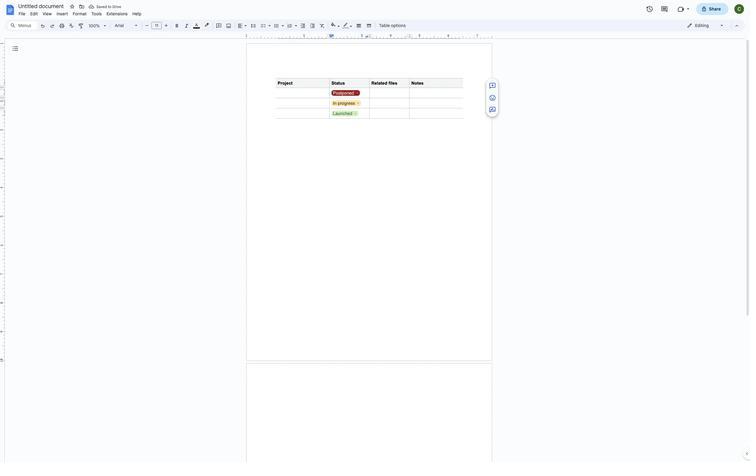 Task type: locate. For each thing, give the bounding box(es) containing it.
tools
[[92, 11, 102, 17]]

Font size text field
[[152, 22, 162, 29]]

application
[[0, 0, 751, 463]]

table options button
[[377, 21, 409, 30]]

insert image image
[[225, 21, 232, 30]]

to
[[108, 4, 111, 9]]

arial
[[115, 23, 124, 28]]

extensions
[[107, 11, 128, 17]]

size image
[[489, 82, 497, 90], [489, 94, 497, 102]]

format menu item
[[70, 10, 89, 17]]

border dash image
[[366, 21, 373, 30]]

insert
[[57, 11, 68, 17]]

0 vertical spatial size image
[[489, 82, 497, 90]]

menu bar inside menu bar banner
[[16, 8, 144, 18]]

mode and view toolbar
[[683, 20, 742, 32]]

Zoom text field
[[87, 22, 102, 30]]

1 vertical spatial size image
[[489, 94, 497, 102]]

share
[[710, 6, 722, 12]]

menu bar containing file
[[16, 8, 144, 18]]

application containing share
[[0, 0, 751, 463]]

highlight color image
[[204, 21, 210, 29]]

size image
[[489, 106, 497, 114]]

table options
[[380, 23, 406, 28]]

view
[[43, 11, 52, 17]]

share button
[[697, 3, 729, 15]]

tools menu item
[[89, 10, 104, 17]]

menu bar
[[16, 8, 144, 18]]

edit
[[30, 11, 38, 17]]

editing button
[[683, 21, 729, 30]]

Font size field
[[152, 22, 164, 29]]

saved to drive button
[[87, 2, 123, 11]]

saved
[[97, 4, 107, 9]]



Task type: vqa. For each thing, say whether or not it's contained in the screenshot.
THE CTRL+⌘L CTRL+⌘M
no



Task type: describe. For each thing, give the bounding box(es) containing it.
Zoom field
[[86, 21, 109, 30]]

options
[[391, 23, 406, 28]]

file
[[19, 11, 25, 17]]

view menu item
[[40, 10, 54, 17]]

2 size image from the top
[[489, 94, 497, 102]]

1 size image from the top
[[489, 82, 497, 90]]

saved to drive
[[97, 4, 121, 9]]

Star checkbox
[[68, 2, 76, 11]]

line & paragraph spacing image
[[250, 21, 257, 30]]

insert menu item
[[54, 10, 70, 17]]

format
[[73, 11, 87, 17]]

extensions menu item
[[104, 10, 130, 17]]

file menu item
[[16, 10, 28, 17]]

editing
[[696, 23, 709, 28]]

main toolbar
[[37, 0, 409, 284]]

text color image
[[193, 21, 200, 29]]

menu bar banner
[[0, 0, 751, 463]]

Menus field
[[8, 21, 38, 30]]

checklist menu image
[[267, 22, 271, 24]]

help
[[133, 11, 142, 17]]

Rename text field
[[16, 2, 67, 10]]

table
[[380, 23, 390, 28]]

font list. arial selected. option
[[115, 21, 131, 30]]

border width image
[[356, 21, 363, 30]]

drive
[[112, 4, 121, 9]]

help menu item
[[130, 10, 144, 17]]

edit menu item
[[28, 10, 40, 17]]

1
[[246, 33, 248, 38]]



